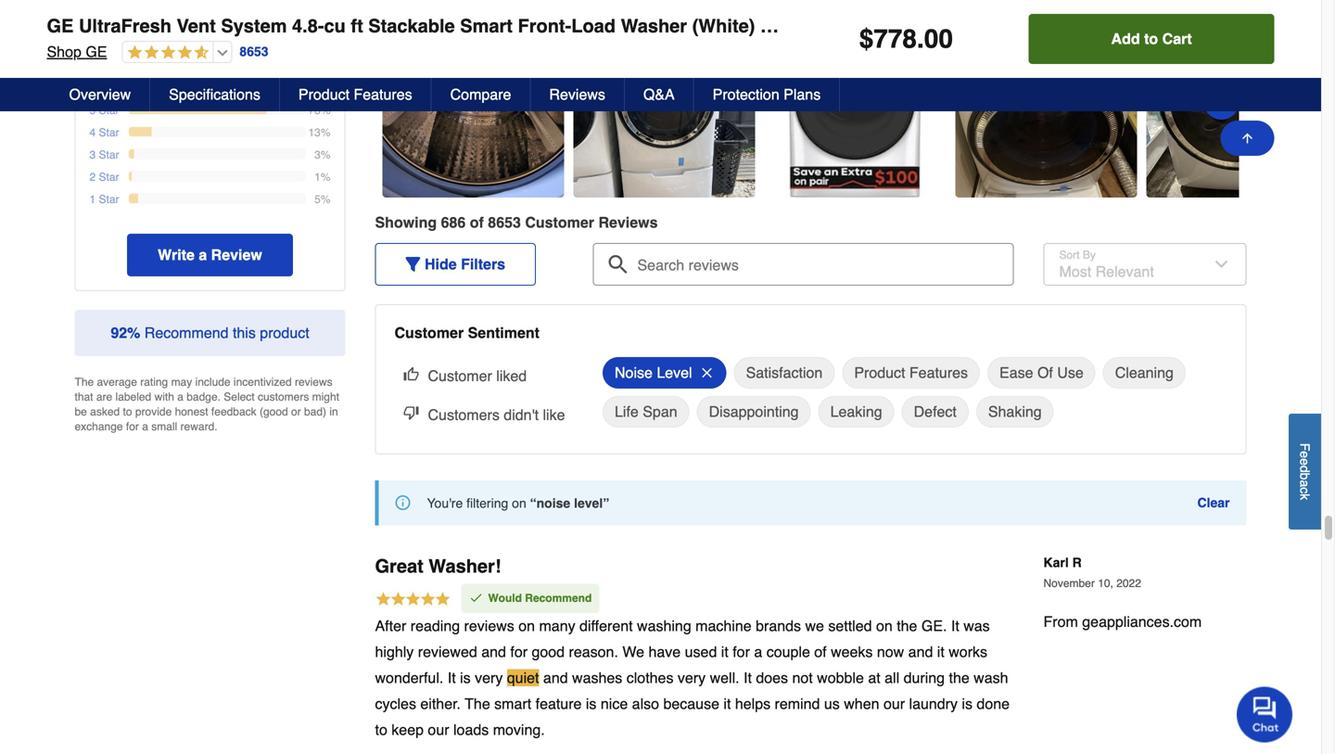 Task type: vqa. For each thing, say whether or not it's contained in the screenshot.
use
yes



Task type: describe. For each thing, give the bounding box(es) containing it.
load
[[572, 15, 616, 37]]

add
[[1112, 30, 1141, 47]]

0 horizontal spatial and
[[482, 623, 506, 640]]

smart
[[495, 675, 532, 692]]

new family member! image image
[[956, 77, 1138, 96]]

1 vertical spatial 5
[[90, 83, 96, 96]]

review for 5
[[202, 39, 244, 54]]

add to cart
[[1112, 30, 1193, 47]]

reviewed
[[418, 623, 478, 640]]

washing
[[637, 597, 692, 614]]

life
[[615, 383, 639, 400]]

defect button
[[902, 376, 969, 407]]

weeks
[[831, 623, 873, 640]]

star for 5 star
[[99, 83, 119, 96]]

a inside after reading reviews on many different washing machine brands we settled on the ge. it was highly reviewed and for good reason. we have used it for a couple of weeks now and it works wonderful. it is very
[[754, 623, 763, 640]]

on up now at the bottom right
[[877, 597, 893, 614]]

clear
[[1198, 475, 1230, 490]]

shaking
[[989, 383, 1042, 400]]

2
[[90, 150, 96, 163]]

leaking
[[831, 383, 883, 400]]

3
[[90, 128, 96, 141]]

exchange
[[75, 400, 123, 413]]

shaking button
[[977, 376, 1054, 407]]

provide
[[135, 385, 172, 398]]

be
[[75, 385, 87, 398]]

star for 3 star
[[99, 128, 119, 141]]

the for wash
[[949, 649, 970, 666]]

arrow right image
[[1215, 70, 1230, 93]]

1 uploaded image image from the left
[[383, 77, 564, 96]]

the for ge.
[[897, 597, 918, 614]]

2 e from the top
[[1298, 458, 1313, 465]]

product features button
[[280, 78, 432, 111]]

noise inside button
[[615, 344, 653, 361]]

cleaning button
[[1104, 337, 1186, 368]]

filters
[[461, 235, 506, 252]]

review for 8653
[[599, 193, 650, 211]]

reviews inside after reading reviews on many different washing machine brands we settled on the ge. it was highly reviewed and for good reason. we have used it for a couple of weeks now and it works wonderful. it is very
[[464, 597, 515, 614]]

1 vertical spatial customer
[[395, 304, 464, 321]]

Search reviews text field
[[601, 223, 1007, 254]]

very inside and washes clothes very well. it does not wobble at all during the wash cycles either. the smart feature is nice also because it helps remind us when our laundry is done to keep our loads moving.
[[678, 649, 706, 666]]

reading
[[411, 597, 460, 614]]

info image
[[396, 475, 410, 490]]

the inside the average rating may include incentivized reviews that are labeled with a badge. select customers might be asked to provide honest feedback (good or bad) in exchange for a small reward.
[[75, 355, 94, 368]]

after
[[375, 597, 407, 614]]

my ge ultrafresh vent system washer image image
[[765, 77, 947, 96]]

reason.
[[569, 623, 619, 640]]

of right the 686
[[470, 193, 484, 211]]

1 horizontal spatial is
[[586, 675, 597, 692]]

have
[[649, 623, 681, 640]]

00
[[925, 24, 954, 54]]

2 star
[[90, 150, 119, 163]]

5 stars image
[[375, 570, 451, 590]]

$
[[860, 24, 874, 54]]

it inside and washes clothes very well. it does not wobble at all during the wash cycles either. the smart feature is nice also because it helps remind us when our laundry is done to keep our loads moving.
[[724, 675, 731, 692]]

(good
[[260, 385, 288, 398]]

level inside button
[[657, 344, 693, 361]]

chat invite button image
[[1237, 686, 1294, 743]]

92 % recommend this product
[[111, 304, 310, 321]]

badge.
[[187, 370, 221, 383]]

s for 8653
[[650, 193, 658, 211]]

star for 2 star
[[99, 150, 119, 163]]

4.6 out of 5 8653 review s
[[169, 13, 312, 54]]

washer
[[621, 15, 687, 37]]

leaking button
[[819, 376, 895, 407]]

ge ultrafresh vent system 4.8-cu ft stackable smart front-load washer (white) energy star
[[47, 15, 893, 37]]

f
[[1298, 443, 1313, 451]]

(white)
[[693, 15, 755, 37]]

at
[[869, 649, 881, 666]]

specifications
[[169, 86, 261, 103]]

machine
[[696, 597, 752, 614]]

used
[[685, 623, 717, 640]]

satisfaction button
[[734, 337, 835, 368]]

1 horizontal spatial for
[[511, 623, 528, 640]]

686
[[441, 193, 466, 211]]

2 horizontal spatial is
[[962, 675, 973, 692]]

1 star
[[90, 173, 119, 186]]

2 horizontal spatial it
[[952, 597, 960, 614]]

close image
[[700, 345, 715, 360]]

s for 5
[[244, 39, 251, 54]]

protection plans button
[[694, 78, 841, 111]]

on left many
[[519, 597, 535, 614]]

would recommend
[[488, 571, 592, 584]]

92
[[111, 304, 127, 321]]

after reading reviews on many different washing machine brands we settled on the ge. it was highly reviewed and for good reason. we have used it for a couple of weeks now and it works wonderful. it is very
[[375, 597, 990, 666]]

may
[[171, 355, 192, 368]]

showing 686 of 8653 customer review s
[[375, 193, 658, 211]]

ease of use button
[[988, 337, 1096, 368]]

1 vertical spatial ge
[[86, 43, 107, 60]]

1 vertical spatial 4.6 stars image
[[123, 45, 209, 62]]

shop
[[47, 43, 82, 60]]

nice
[[601, 675, 628, 692]]

quiet
[[507, 649, 539, 666]]

shop ge
[[47, 43, 107, 60]]

or
[[291, 385, 301, 398]]

november
[[1044, 557, 1095, 570]]

might
[[312, 370, 340, 383]]

different
[[580, 597, 633, 614]]

"
[[530, 475, 537, 490]]

1 horizontal spatial our
[[884, 675, 905, 692]]

of inside after reading reviews on many different washing machine brands we settled on the ge. it was highly reviewed and for good reason. we have used it for a couple of weeks now and it works wonderful. it is very
[[815, 623, 827, 640]]

and washes clothes very well. it does not wobble at all during the wash cycles either. the smart feature is nice also because it helps remind us when our laundry is done to keep our loads moving.
[[375, 649, 1010, 718]]

it down ge.
[[938, 623, 945, 640]]

great
[[375, 535, 424, 557]]

0 vertical spatial recommend
[[145, 304, 229, 321]]

the average rating may include incentivized reviews that are labeled with a badge. select customers might be asked to provide honest feedback (good or bad) in exchange for a small reward.
[[75, 355, 340, 413]]

review inside button
[[211, 226, 262, 243]]

%
[[127, 304, 140, 321]]

protection
[[713, 86, 780, 103]]

smart
[[460, 15, 513, 37]]

cart
[[1163, 30, 1193, 47]]

feature
[[536, 675, 582, 692]]

star for 1 star
[[99, 173, 119, 186]]

satisfaction
[[746, 344, 823, 361]]

of inside 4.6 out of 5 8653 review s
[[281, 13, 297, 35]]

washer!
[[429, 535, 501, 557]]

we
[[623, 623, 645, 640]]

the inside and washes clothes very well. it does not wobble at all during the wash cycles either. the smart feature is nice also because it helps remind us when our laundry is done to keep our loads moving.
[[465, 675, 490, 692]]

and inside and washes clothes very well. it does not wobble at all during the wash cycles either. the smart feature is nice also because it helps remind us when our laundry is done to keep our loads moving.
[[544, 649, 568, 666]]



Task type: locate. For each thing, give the bounding box(es) containing it.
small
[[151, 400, 177, 413]]

reviews button
[[531, 78, 625, 111]]

cleaning
[[1116, 344, 1174, 361]]

10,
[[1098, 557, 1114, 570]]

4 star from the top
[[99, 150, 119, 163]]

hide filters
[[425, 235, 506, 252]]

checkmark image
[[469, 570, 484, 585]]

remind
[[775, 675, 820, 692]]

the up that
[[75, 355, 94, 368]]

a up k
[[1298, 480, 1313, 487]]

wobble
[[817, 649, 864, 666]]

noise level
[[615, 344, 693, 361]]

moving.
[[493, 701, 545, 718]]

3 star from the top
[[99, 128, 119, 141]]

is left done
[[962, 675, 973, 692]]

0 horizontal spatial our
[[428, 701, 449, 718]]

a inside the f e e d b a c k button
[[1298, 480, 1313, 487]]

overview button
[[51, 78, 150, 111]]

8653 down system on the left
[[240, 44, 269, 59]]

is inside after reading reviews on many different washing machine brands we settled on the ge. it was highly reviewed and for good reason. we have used it for a couple of weeks now and it works wonderful. it is very
[[460, 649, 471, 666]]

noise left "
[[537, 475, 571, 490]]

1%
[[315, 150, 331, 163]]

our down either.
[[428, 701, 449, 718]]

for up quiet
[[511, 623, 528, 640]]

2022
[[1117, 557, 1142, 570]]

product
[[260, 304, 310, 321], [855, 344, 906, 361]]

5 inside 4.6 out of 5 8653 review s
[[302, 13, 312, 35]]

uploaded image image
[[383, 77, 564, 96], [574, 77, 756, 96]]

a inside write a review button
[[199, 226, 207, 243]]

is left nice
[[586, 675, 597, 692]]

2 horizontal spatial and
[[909, 623, 934, 640]]

1 vertical spatial our
[[428, 701, 449, 718]]

loads
[[454, 701, 489, 718]]

0 horizontal spatial product
[[260, 304, 310, 321]]

1 horizontal spatial s
[[650, 193, 658, 211]]

cycles
[[375, 675, 416, 692]]

1 vertical spatial s
[[650, 193, 658, 211]]

ft
[[351, 15, 363, 37]]

2 uploaded image image from the left
[[574, 77, 756, 96]]

filter image
[[406, 237, 421, 251]]

13%
[[308, 106, 331, 119]]

span
[[643, 383, 678, 400]]

0 horizontal spatial the
[[75, 355, 94, 368]]

0 horizontal spatial for
[[126, 400, 139, 413]]

wonderful.
[[375, 649, 444, 666]]

not
[[793, 649, 813, 666]]

to down labeled
[[123, 385, 132, 398]]

1 vertical spatial review
[[599, 193, 650, 211]]

1 horizontal spatial the
[[949, 649, 970, 666]]

and up feature
[[544, 649, 568, 666]]

0 horizontal spatial very
[[475, 649, 503, 666]]

reviews inside the average rating may include incentivized reviews that are labeled with a badge. select customers might be asked to provide honest feedback (good or bad) in exchange for a small reward.
[[295, 355, 333, 368]]

1 horizontal spatial 5
[[302, 13, 312, 35]]

1 vertical spatial product
[[855, 344, 906, 361]]

1 e from the top
[[1298, 451, 1313, 458]]

it right used
[[721, 623, 729, 640]]

1 horizontal spatial level
[[657, 344, 693, 361]]

4.6
[[219, 13, 245, 35]]

1 vertical spatial the
[[949, 649, 970, 666]]

0 vertical spatial to
[[1145, 30, 1159, 47]]

ge right shop
[[86, 43, 107, 60]]

s inside 4.6 out of 5 8653 review s
[[244, 39, 251, 54]]

2 horizontal spatial 8653
[[488, 193, 521, 211]]

recommend up many
[[525, 571, 592, 584]]

1 horizontal spatial it
[[744, 649, 752, 666]]

1 horizontal spatial customer
[[525, 193, 595, 211]]

ease of use
[[1000, 344, 1084, 361]]

product up 'leaking'
[[855, 344, 906, 361]]

2 star from the top
[[99, 106, 119, 119]]

product
[[299, 86, 350, 103]]

write a review
[[158, 226, 262, 243]]

the inside after reading reviews on many different washing machine brands we settled on the ge. it was highly reviewed and for good reason. we have used it for a couple of weeks now and it works wonderful. it is very
[[897, 597, 918, 614]]

our down all
[[884, 675, 905, 692]]

clear button
[[1198, 473, 1230, 492]]

0 vertical spatial the
[[897, 597, 918, 614]]

0 horizontal spatial noise
[[537, 475, 571, 490]]

to right add at the top of page
[[1145, 30, 1159, 47]]

to inside the average rating may include incentivized reviews that are labeled with a badge. select customers might be asked to provide honest feedback (good or bad) in exchange for a small reward.
[[123, 385, 132, 398]]

0 horizontal spatial is
[[460, 649, 471, 666]]

1 horizontal spatial reviews
[[464, 597, 515, 614]]

1 horizontal spatial very
[[678, 649, 706, 666]]

is down the reviewed
[[460, 649, 471, 666]]

4.6 stars image down vent
[[123, 45, 209, 62]]

star
[[99, 83, 119, 96], [99, 106, 119, 119], [99, 128, 119, 141], [99, 150, 119, 163], [99, 173, 119, 186]]

of down we
[[815, 623, 827, 640]]

customer sentiment
[[395, 304, 540, 321]]

you're
[[427, 475, 463, 490]]

plans
[[784, 86, 821, 103]]

0 horizontal spatial it
[[448, 649, 456, 666]]

include
[[195, 355, 231, 368]]

8653 down vent
[[169, 39, 198, 54]]

star up 4 star
[[99, 83, 119, 96]]

0 horizontal spatial s
[[244, 39, 251, 54]]

s
[[244, 39, 251, 54], [650, 193, 658, 211]]

that
[[75, 370, 93, 383]]

the up loads
[[465, 675, 490, 692]]

the down works
[[949, 649, 970, 666]]

write a review button
[[127, 213, 293, 256]]

a right write
[[199, 226, 207, 243]]

4.6 stars image
[[108, 10, 212, 37], [123, 45, 209, 62]]

does
[[756, 649, 789, 666]]

0 vertical spatial product
[[260, 304, 310, 321]]

0 vertical spatial customer
[[525, 193, 595, 211]]

5 star
[[90, 83, 119, 96]]

of right out
[[281, 13, 297, 35]]

1 vertical spatial reviews
[[464, 597, 515, 614]]

good
[[532, 623, 565, 640]]

the
[[75, 355, 94, 368], [465, 675, 490, 692]]

great washer!
[[375, 535, 501, 557]]

very
[[475, 649, 503, 666], [678, 649, 706, 666]]

product inside button
[[855, 344, 906, 361]]

2 vertical spatial review
[[211, 226, 262, 243]]

$ 778 . 00
[[860, 24, 954, 54]]

wash
[[974, 649, 1009, 666]]

2 very from the left
[[678, 649, 706, 666]]

1 horizontal spatial ge
[[86, 43, 107, 60]]

0 vertical spatial s
[[244, 39, 251, 54]]

e up b
[[1298, 458, 1313, 465]]

clothes
[[627, 649, 674, 666]]

reward.
[[180, 400, 218, 413]]

8653 inside 4.6 out of 5 8653 review s
[[169, 39, 198, 54]]

filtering
[[467, 475, 509, 490]]

reviews up might
[[295, 355, 333, 368]]

for down provide
[[126, 400, 139, 413]]

0 horizontal spatial ge
[[47, 15, 74, 37]]

0 vertical spatial review
[[202, 39, 244, 54]]

labeled
[[116, 370, 151, 383]]

the left ge.
[[897, 597, 918, 614]]

2 horizontal spatial to
[[1145, 30, 1159, 47]]

and up during
[[909, 623, 934, 640]]

star right 4
[[99, 106, 119, 119]]

brands
[[756, 597, 801, 614]]

1 very from the left
[[475, 649, 503, 666]]

very left quiet
[[475, 649, 503, 666]]

1 horizontal spatial the
[[465, 675, 490, 692]]

1 vertical spatial recommend
[[525, 571, 592, 584]]

1 vertical spatial the
[[465, 675, 490, 692]]

protection plans
[[713, 86, 821, 103]]

level left 'close' icon
[[657, 344, 693, 361]]

for up well.
[[733, 623, 750, 640]]

settled
[[829, 597, 872, 614]]

very up "because" in the bottom of the page
[[678, 649, 706, 666]]

for inside the average rating may include incentivized reviews that are labeled with a badge. select customers might be asked to provide honest feedback (good or bad) in exchange for a small reward.
[[126, 400, 139, 413]]

incentivized
[[234, 355, 292, 368]]

of inside button
[[1038, 344, 1054, 361]]

cu
[[324, 15, 346, 37]]

it down the reviewed
[[448, 649, 456, 666]]

1 star from the top
[[99, 83, 119, 96]]

1 horizontal spatial uploaded image image
[[574, 77, 756, 96]]

it right well.
[[744, 649, 752, 666]]

8653 up the filters
[[488, 193, 521, 211]]

0 horizontal spatial level
[[574, 475, 603, 490]]

to inside and washes clothes very well. it does not wobble at all during the wash cycles either. the smart feature is nice also because it helps remind us when our laundry is done to keep our loads moving.
[[375, 701, 388, 718]]

0 vertical spatial level
[[657, 344, 693, 361]]

0 horizontal spatial 5
[[90, 83, 96, 96]]

reviews down the checkmark icon
[[464, 597, 515, 614]]

a down provide
[[142, 400, 148, 413]]

uploaded image image down washer
[[574, 77, 756, 96]]

our
[[884, 675, 905, 692], [428, 701, 449, 718]]

1 horizontal spatial and
[[544, 649, 568, 666]]

0 vertical spatial noise
[[615, 344, 653, 361]]

during
[[904, 649, 945, 666]]

overview
[[69, 86, 131, 103]]

1 horizontal spatial product
[[855, 344, 906, 361]]

noise up the life
[[615, 344, 653, 361]]

sentiment
[[468, 304, 540, 321]]

recommend up may
[[145, 304, 229, 321]]

very inside after reading reviews on many different washing machine brands we settled on the ge. it was highly reviewed and for good reason. we have used it for a couple of weeks now and it works wonderful. it is very
[[475, 649, 503, 666]]

ge up shop
[[47, 15, 74, 37]]

a down may
[[177, 370, 184, 383]]

asked
[[90, 385, 120, 398]]

specifications button
[[150, 78, 280, 111]]

2 horizontal spatial for
[[733, 623, 750, 640]]

on
[[512, 475, 527, 490], [519, 597, 535, 614], [877, 597, 893, 614]]

4.8-
[[292, 15, 324, 37]]

0 vertical spatial 5
[[302, 13, 312, 35]]

this
[[233, 304, 256, 321]]

0 horizontal spatial uploaded image image
[[383, 77, 564, 96]]

arrow up image
[[1241, 131, 1256, 146]]

of left use
[[1038, 344, 1054, 361]]

to inside button
[[1145, 30, 1159, 47]]

level right "
[[574, 475, 603, 490]]

because
[[664, 675, 720, 692]]

also
[[632, 675, 660, 692]]

3%
[[315, 128, 331, 141]]

c
[[1298, 487, 1313, 494]]

and right the reviewed
[[482, 623, 506, 640]]

0 vertical spatial our
[[884, 675, 905, 692]]

f e e d b a c k
[[1298, 443, 1313, 500]]

e up d
[[1298, 451, 1313, 458]]

78%
[[308, 83, 331, 96]]

star right 3
[[99, 128, 119, 141]]

5 star from the top
[[99, 173, 119, 186]]

a up 'does'
[[754, 623, 763, 640]]

1 vertical spatial to
[[123, 385, 132, 398]]

5 left cu
[[302, 13, 312, 35]]

front-
[[518, 15, 572, 37]]

defect
[[914, 383, 957, 400]]

compare
[[450, 86, 512, 103]]

star right 1
[[99, 173, 119, 186]]

select
[[224, 370, 255, 383]]

1 vertical spatial noise
[[537, 475, 571, 490]]

0 vertical spatial ge
[[47, 15, 74, 37]]

review inside 4.6 out of 5 8653 review s
[[202, 39, 244, 54]]

0 horizontal spatial the
[[897, 597, 918, 614]]

ge washer image image
[[1147, 77, 1329, 96]]

disappointing button
[[697, 376, 811, 407]]

1 horizontal spatial to
[[375, 701, 388, 718]]

star for 4 star
[[99, 106, 119, 119]]

level
[[657, 344, 693, 361], [574, 475, 603, 490]]

0 horizontal spatial to
[[123, 385, 132, 398]]

0 horizontal spatial reviews
[[295, 355, 333, 368]]

1
[[90, 173, 96, 186]]

0 horizontal spatial recommend
[[145, 304, 229, 321]]

0 vertical spatial 4.6 stars image
[[108, 10, 212, 37]]

2 vertical spatial to
[[375, 701, 388, 718]]

uploaded image image down ge ultrafresh vent system 4.8-cu ft stackable smart front-load washer (white) energy star at top
[[383, 77, 564, 96]]

product right this
[[260, 304, 310, 321]]

it inside and washes clothes very well. it does not wobble at all during the wash cycles either. the smart feature is nice also because it helps remind us when our laundry is done to keep our loads moving.
[[744, 649, 752, 666]]

1 horizontal spatial noise
[[615, 344, 653, 361]]

0 vertical spatial reviews
[[295, 355, 333, 368]]

recommend
[[145, 304, 229, 321], [525, 571, 592, 584]]

star right the 2
[[99, 150, 119, 163]]

laundry
[[910, 675, 958, 692]]

0 horizontal spatial customer
[[395, 304, 464, 321]]

5 up 4
[[90, 83, 96, 96]]

1 vertical spatial level
[[574, 475, 603, 490]]

system
[[221, 15, 287, 37]]

star
[[844, 15, 893, 37]]

you're filtering on " noise level "
[[427, 475, 610, 490]]

on left "
[[512, 475, 527, 490]]

1 horizontal spatial 8653
[[240, 44, 269, 59]]

1 horizontal spatial recommend
[[525, 571, 592, 584]]

0 vertical spatial the
[[75, 355, 94, 368]]

the inside and washes clothes very well. it does not wobble at all during the wash cycles either. the smart feature is nice also because it helps remind us when our laundry is done to keep our loads moving.
[[949, 649, 970, 666]]

now
[[877, 623, 905, 640]]

it left the helps
[[724, 675, 731, 692]]

0 horizontal spatial 8653
[[169, 39, 198, 54]]

b
[[1298, 473, 1313, 480]]

us
[[825, 675, 840, 692]]

reviews
[[550, 86, 606, 103]]

to left keep
[[375, 701, 388, 718]]

4 star
[[90, 106, 119, 119]]

4.6 stars image left 4.6
[[108, 10, 212, 37]]

it right ge.
[[952, 597, 960, 614]]



